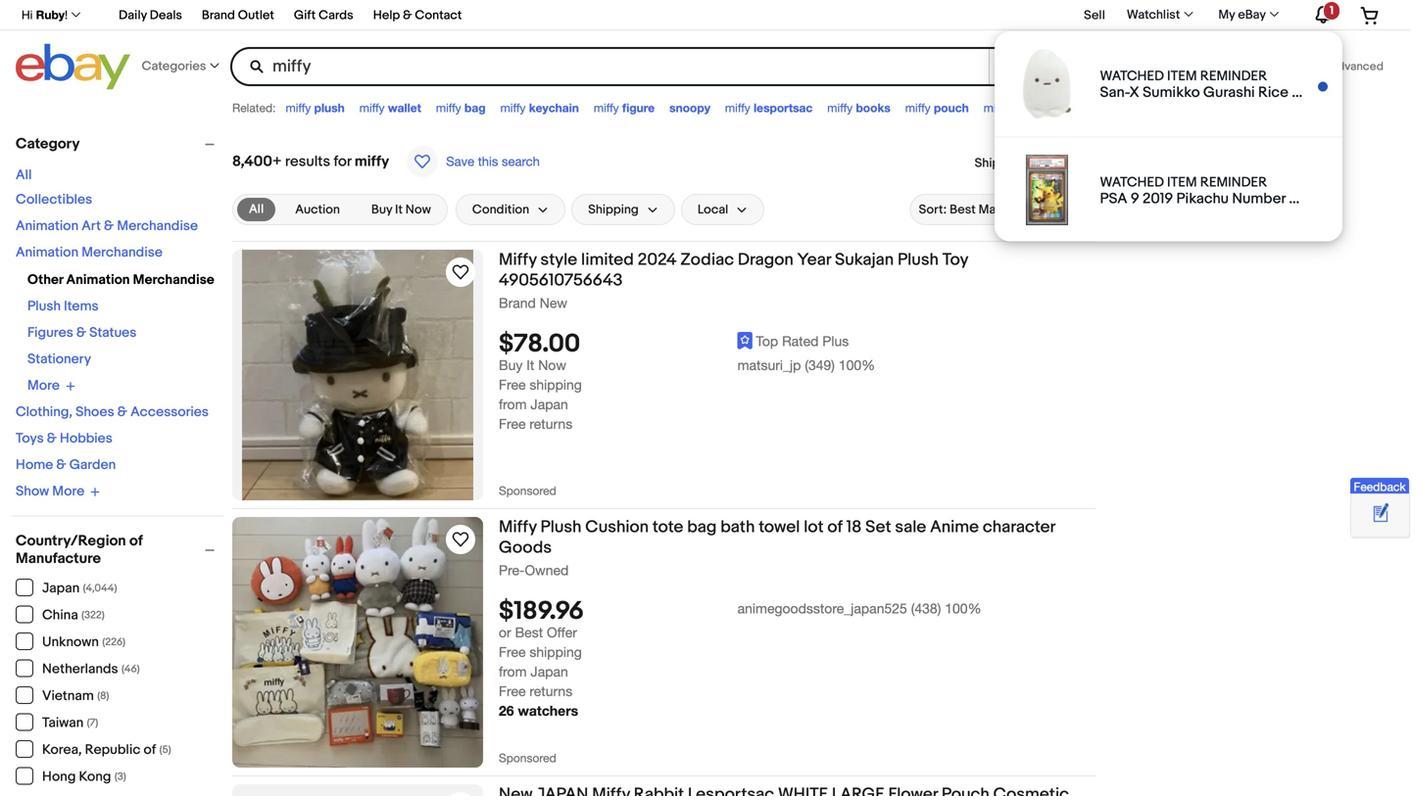 Task type: describe. For each thing, give the bounding box(es) containing it.
plus
[[823, 333, 849, 350]]

plush
[[314, 101, 345, 115]]

hong kong (3)
[[42, 769, 126, 786]]

contact
[[415, 8, 462, 23]]

daily deals
[[119, 8, 182, 23]]

save this search button
[[401, 145, 546, 178]]

stationery
[[27, 351, 91, 368]]

miffy lesportsac
[[725, 101, 813, 115]]

books
[[856, 101, 891, 115]]

hi ruby !
[[22, 8, 68, 22]]

1 vertical spatial all link
[[237, 198, 276, 221]]

brand outlet
[[202, 8, 274, 23]]

bag inside miffy plush cushion tote bag bath towel lot of 18 set sale anime character goods pre-owned
[[687, 517, 717, 538]]

figures
[[27, 325, 73, 342]]

brand inside account navigation
[[202, 8, 235, 23]]

taiwan (7)
[[42, 715, 98, 732]]

brand outlet link
[[202, 5, 274, 28]]

style
[[540, 250, 577, 270]]

merchandise inside other animation merchandise plush items figures & statues stationery
[[133, 272, 214, 289]]

limited
[[581, 250, 634, 270]]

home
[[16, 457, 53, 474]]

shipping to :
[[975, 156, 1046, 171]]

plush items link
[[27, 298, 99, 315]]

4905610756643
[[499, 270, 623, 291]]

& down 'toys & hobbies' 'link'
[[56, 457, 66, 474]]

plush inside miffy plush cushion tote bag bath towel lot of 18 set sale anime character goods pre-owned
[[540, 517, 582, 538]]

hi
[[22, 8, 33, 22]]

ebay
[[1238, 7, 1266, 23]]

condition
[[472, 202, 529, 217]]

creuset
[[1170, 101, 1212, 115]]

sort: best match
[[919, 202, 1014, 217]]

clothing, shoes & accessories link
[[16, 404, 209, 421]]

2 watched item reminder link from the top
[[996, 139, 1341, 243]]

0 horizontal spatial buy
[[371, 202, 392, 217]]

8,400
[[232, 153, 272, 171]]

brand inside miffy style limited 2024 zodiac dragon year sukajan plush toy 4905610756643 brand new
[[499, 295, 536, 311]]

snoopy link
[[669, 101, 710, 115]]

returns inside matsuri_jp (349) 100% free shipping from japan free returns
[[530, 416, 573, 432]]

home & garden link
[[16, 457, 116, 474]]

save
[[446, 154, 474, 169]]

owned
[[525, 563, 569, 579]]

dragon
[[738, 250, 794, 270]]

miffy for miffy keychain
[[500, 101, 526, 115]]

show more
[[16, 484, 85, 500]]

year
[[797, 250, 831, 270]]

miffy books
[[827, 101, 891, 115]]

search
[[502, 154, 540, 169]]

0 horizontal spatial now
[[406, 202, 431, 217]]

best inside the sort: best match dropdown button
[[950, 202, 976, 217]]

miffy style limited 2024 zodiac dragon year sukajan plush toy 4905610756643 brand new
[[499, 250, 968, 311]]

2 watched from the top
[[1100, 174, 1164, 191]]

miffy for miffy wallet
[[359, 101, 385, 115]]

!
[[65, 8, 68, 22]]

miffy style limited 2024 zodiac dragon year sukajan plush toy 4905610756643 heading
[[499, 250, 968, 291]]

8,400 + results for miffy
[[232, 153, 389, 171]]

hong
[[42, 769, 76, 786]]

miffy plush cushion tote bag bath towel lot of 18 set sale anime character goods heading
[[499, 517, 1055, 559]]

statues
[[89, 325, 137, 342]]

china
[[42, 608, 78, 624]]

(4,044)
[[83, 583, 117, 595]]

shipping button
[[572, 194, 675, 225]]

(322)
[[81, 610, 105, 622]]

0 horizontal spatial it
[[395, 202, 403, 217]]

condition button
[[456, 194, 566, 225]]

korea, republic of (5)
[[42, 742, 171, 759]]

miffy vintage
[[984, 101, 1053, 115]]

save this search
[[446, 154, 540, 169]]

animation for collectibles animation art & merchandise
[[16, 218, 79, 235]]

watch miffy plush cushion tote bag bath towel lot of 18 set sale anime character goods image
[[449, 528, 472, 552]]

1 watched item reminder link from the top
[[996, 33, 1341, 137]]

china (322)
[[42, 608, 105, 624]]

shipping for shipping
[[588, 202, 639, 217]]

cushion
[[585, 517, 649, 538]]

1 button
[[1294, 1, 1345, 29]]

26
[[499, 703, 514, 720]]

shipping inside 'animegoodsstore_japan525 (438) 100% or best offer free shipping from japan free returns 26 watchers'
[[530, 645, 582, 661]]

feedback
[[1354, 480, 1406, 494]]

animegoodsstore_japan525 (438) 100% or best offer free shipping from japan free returns 26 watchers
[[499, 601, 982, 720]]

miffy for $78.00
[[499, 250, 537, 270]]

japan inside 'animegoodsstore_japan525 (438) 100% or best offer free shipping from japan free returns 26 watchers'
[[531, 664, 568, 680]]

republic
[[85, 742, 141, 759]]

art
[[82, 218, 101, 235]]

100% for $189.96
[[945, 601, 982, 617]]

animation art & merchandise link
[[16, 218, 198, 235]]

top
[[756, 333, 778, 350]]

country/region
[[16, 533, 126, 550]]

1 horizontal spatial buy
[[499, 357, 523, 374]]

all inside all link
[[249, 202, 264, 217]]

0 vertical spatial bag
[[465, 101, 486, 115]]

3 free from the top
[[499, 645, 526, 661]]

100% for $78.00
[[839, 357, 875, 374]]

from inside matsuri_jp (349) 100% free shipping from japan free returns
[[499, 397, 527, 413]]

1 item from the top
[[1167, 68, 1197, 85]]

2 item from the top
[[1167, 174, 1197, 191]]

towel
[[759, 517, 800, 538]]

1 vertical spatial animation
[[16, 245, 79, 261]]

animation merchandise
[[16, 245, 163, 261]]

& inside collectibles animation art & merchandise
[[104, 218, 114, 235]]

matsuri_jp
[[738, 357, 801, 374]]

my ebay
[[1219, 7, 1266, 23]]

moomin
[[1068, 101, 1114, 115]]

goods
[[499, 538, 552, 559]]

include description
[[1183, 101, 1283, 114]]

(226)
[[102, 637, 125, 649]]

miffy for miffy books
[[827, 101, 853, 115]]

hobbies
[[60, 431, 113, 447]]

plush inside other animation merchandise plush items figures & statues stationery
[[27, 298, 61, 315]]

main content containing $78.00
[[232, 125, 1096, 797]]

miffy style limited 2024 zodiac dragon year sukajan plush toy  4905610756643 image
[[242, 250, 474, 501]]

netherlands
[[42, 661, 118, 678]]

items
[[64, 298, 99, 315]]

of inside the 'country/region of manufacture'
[[129, 533, 143, 550]]

japan (4,044)
[[42, 581, 117, 597]]

animation merchandise link
[[16, 245, 163, 261]]

garden
[[69, 457, 116, 474]]

miffy for miffy
[[1128, 101, 1157, 115]]

to
[[1028, 156, 1040, 171]]

miffy for miffy plush
[[286, 101, 311, 115]]

banner containing watched item reminder
[[11, 0, 1396, 243]]



Task type: vqa. For each thing, say whether or not it's contained in the screenshot.
the leftmost the Pack
no



Task type: locate. For each thing, give the bounding box(es) containing it.
1 vertical spatial all
[[249, 202, 264, 217]]

miffy right for
[[355, 153, 389, 171]]

watched item reminder up creuset
[[1100, 68, 1267, 85]]

0 horizontal spatial plush
[[27, 298, 61, 315]]

brand left outlet
[[202, 8, 235, 23]]

0 vertical spatial item
[[1167, 68, 1197, 85]]

0 vertical spatial animation
[[16, 218, 79, 235]]

1 horizontal spatial now
[[538, 357, 566, 374]]

1 horizontal spatial plush
[[540, 517, 582, 538]]

shipping down offer
[[530, 645, 582, 661]]

manufacture
[[16, 550, 101, 568]]

buy it now down the new
[[499, 357, 566, 374]]

buy it now
[[371, 202, 431, 217], [499, 357, 566, 374]]

clothing,
[[16, 404, 73, 421]]

category button
[[16, 135, 223, 153]]

animation
[[16, 218, 79, 235], [16, 245, 79, 261], [66, 272, 130, 289]]

shipping
[[530, 377, 582, 393], [530, 645, 582, 661]]

0 vertical spatial watched item reminder
[[1100, 68, 1267, 85]]

animation down animation merchandise link on the top of page
[[66, 272, 130, 289]]

1 horizontal spatial of
[[144, 742, 156, 759]]

1 vertical spatial reminder
[[1200, 174, 1267, 191]]

japan inside matsuri_jp (349) 100% free shipping from japan free returns
[[531, 397, 568, 413]]

this
[[478, 154, 498, 169]]

4 free from the top
[[499, 684, 526, 700]]

2 returns from the top
[[530, 684, 573, 700]]

moomin link
[[1068, 101, 1114, 115]]

bag right tote
[[687, 517, 717, 538]]

miffy left keychain
[[500, 101, 526, 115]]

gift cards link
[[294, 5, 353, 28]]

tote
[[653, 517, 683, 538]]

plush up owned
[[540, 517, 582, 538]]

0 horizontal spatial bag
[[465, 101, 486, 115]]

2 vertical spatial animation
[[66, 272, 130, 289]]

anime
[[930, 517, 979, 538]]

more down home & garden link
[[52, 484, 85, 500]]

2 vertical spatial merchandise
[[133, 272, 214, 289]]

shipping left to
[[975, 156, 1025, 171]]

0 vertical spatial all link
[[16, 167, 32, 184]]

1 free from the top
[[499, 377, 526, 393]]

0 vertical spatial 100%
[[839, 357, 875, 374]]

& down the items in the left top of the page
[[76, 325, 86, 342]]

returns inside 'animegoodsstore_japan525 (438) 100% or best offer free shipping from japan free returns 26 watchers'
[[530, 684, 573, 700]]

miffy left vintage
[[984, 101, 1009, 115]]

category
[[16, 135, 80, 153]]

1 vertical spatial from
[[499, 664, 527, 680]]

it
[[395, 202, 403, 217], [527, 357, 534, 374]]

merchandise right the art
[[117, 218, 198, 235]]

0 vertical spatial all
[[16, 167, 32, 184]]

advanced
[[1330, 60, 1384, 73]]

auction link
[[283, 198, 352, 221]]

0 horizontal spatial brand
[[202, 8, 235, 23]]

figures & statues link
[[27, 325, 137, 342]]

2 watched item reminder from the top
[[1100, 174, 1267, 191]]

2 from from the top
[[499, 664, 527, 680]]

from up 26
[[499, 664, 527, 680]]

miffy left pouch
[[905, 101, 931, 115]]

100% right (438)
[[945, 601, 982, 617]]

& right the art
[[104, 218, 114, 235]]

of inside miffy plush cushion tote bag bath towel lot of 18 set sale anime character goods pre-owned
[[827, 517, 843, 538]]

1 vertical spatial brand
[[499, 295, 536, 311]]

2 shipping from the top
[[530, 645, 582, 661]]

miffy bag
[[436, 101, 486, 115]]

accessories
[[130, 404, 209, 421]]

bag up save this search button
[[465, 101, 486, 115]]

item down creuset
[[1167, 174, 1197, 191]]

1 vertical spatial now
[[538, 357, 566, 374]]

0 vertical spatial merchandise
[[117, 218, 198, 235]]

animation inside collectibles animation art & merchandise
[[16, 218, 79, 235]]

help
[[373, 8, 400, 23]]

all down 8,400
[[249, 202, 264, 217]]

1 vertical spatial it
[[527, 357, 534, 374]]

0 horizontal spatial shipping
[[588, 202, 639, 217]]

(349)
[[805, 357, 835, 374]]

miffy inside miffy style limited 2024 zodiac dragon year sukajan plush toy 4905610756643 brand new
[[499, 250, 537, 270]]

clothing, shoes & accessories toys & hobbies home & garden
[[16, 404, 209, 474]]

watched up moomin
[[1100, 68, 1164, 85]]

all up collectibles
[[16, 167, 32, 184]]

0 vertical spatial watched item reminder link
[[996, 33, 1341, 137]]

sukajan
[[835, 250, 894, 270]]

pre-
[[499, 563, 525, 579]]

1 vertical spatial bag
[[687, 517, 717, 538]]

all
[[16, 167, 32, 184], [249, 202, 264, 217]]

my
[[1219, 7, 1235, 23]]

1 watched item reminder from the top
[[1100, 68, 1267, 85]]

unknown (226)
[[42, 635, 125, 651]]

shipping inside matsuri_jp (349) 100% free shipping from japan free returns
[[530, 377, 582, 393]]

1 horizontal spatial bag
[[687, 517, 717, 538]]

1 vertical spatial best
[[515, 625, 543, 641]]

rated
[[782, 333, 819, 350]]

best right sort:
[[950, 202, 976, 217]]

1 horizontal spatial it
[[527, 357, 534, 374]]

animation down collectibles
[[16, 218, 79, 235]]

0 vertical spatial watched
[[1100, 68, 1164, 85]]

plush down other
[[27, 298, 61, 315]]

& right help
[[403, 8, 412, 23]]

keychain
[[529, 101, 579, 115]]

japan up watchers
[[531, 664, 568, 680]]

plush inside miffy style limited 2024 zodiac dragon year sukajan plush toy 4905610756643 brand new
[[898, 250, 939, 270]]

miffy inside miffy plush cushion tote bag bath towel lot of 18 set sale anime character goods pre-owned
[[499, 517, 537, 538]]

sell
[[1084, 8, 1105, 23]]

miffy left "wallet"
[[359, 101, 385, 115]]

1 vertical spatial watched item reminder link
[[996, 139, 1341, 243]]

0 horizontal spatial all link
[[16, 167, 32, 184]]

of left (5)
[[144, 742, 156, 759]]

miffy plush cushion tote bag bath towel lot of 18 set sale anime character goods pre-owned
[[499, 517, 1055, 579]]

watched
[[1100, 68, 1164, 85], [1100, 174, 1164, 191]]

miffy plush cushion tote bag bath towel lot of 18 set sale anime character goods image
[[232, 517, 483, 768]]

1 vertical spatial shipping
[[530, 645, 582, 661]]

0 vertical spatial shipping
[[530, 377, 582, 393]]

1 vertical spatial buy it now
[[499, 357, 566, 374]]

& inside other animation merchandise plush items figures & statues stationery
[[76, 325, 86, 342]]

1 shipping from the top
[[530, 377, 582, 393]]

1 vertical spatial plush
[[27, 298, 61, 315]]

watched item reminder link down watchlist link on the top of page
[[996, 33, 1341, 137]]

now down the new
[[538, 357, 566, 374]]

0 vertical spatial shipping
[[975, 156, 1025, 171]]

0 vertical spatial now
[[406, 202, 431, 217]]

it right auction
[[395, 202, 403, 217]]

watch miffy style limited 2024 zodiac dragon year sukajan plush toy  4905610756643 image
[[449, 261, 472, 284]]

returns down $78.00
[[530, 416, 573, 432]]

All selected text field
[[249, 201, 264, 219]]

0 vertical spatial brand
[[202, 8, 235, 23]]

sort:
[[919, 202, 947, 217]]

description
[[1224, 101, 1283, 114]]

0 vertical spatial japan
[[531, 397, 568, 413]]

miffy left creuset
[[1128, 101, 1157, 115]]

2 reminder from the top
[[1200, 174, 1267, 191]]

1 from from the top
[[499, 397, 527, 413]]

1 vertical spatial item
[[1167, 174, 1197, 191]]

all link up collectibles
[[16, 167, 32, 184]]

18
[[846, 517, 862, 538]]

1 vertical spatial japan
[[42, 581, 80, 597]]

or
[[499, 625, 511, 641]]

toys
[[16, 431, 44, 447]]

1 horizontal spatial best
[[950, 202, 976, 217]]

miffy for miffy lesportsac
[[725, 101, 750, 115]]

0 vertical spatial returns
[[530, 416, 573, 432]]

1 horizontal spatial all
[[249, 202, 264, 217]]

miffy up pre-
[[499, 517, 537, 538]]

(5)
[[159, 744, 171, 757]]

miffy for miffy bag
[[436, 101, 461, 115]]

miffy for miffy pouch
[[905, 101, 931, 115]]

0 vertical spatial plush
[[898, 250, 939, 270]]

2 vertical spatial plush
[[540, 517, 582, 538]]

all link down 8,400
[[237, 198, 276, 221]]

1 vertical spatial buy
[[499, 357, 523, 374]]

banner
[[11, 0, 1396, 243]]

2 horizontal spatial of
[[827, 517, 843, 538]]

1 horizontal spatial buy it now
[[499, 357, 566, 374]]

watchlist
[[1127, 7, 1180, 23]]

merchandise inside collectibles animation art & merchandise
[[117, 218, 198, 235]]

(3)
[[115, 771, 126, 784]]

miffy for miffy vintage
[[984, 101, 1009, 115]]

all link
[[16, 167, 32, 184], [237, 198, 276, 221]]

0 vertical spatial more
[[27, 378, 60, 394]]

other animation merchandise plush items figures & statues stationery
[[27, 272, 214, 368]]

merchandise
[[117, 218, 198, 235], [82, 245, 163, 261], [133, 272, 214, 289]]

main content
[[232, 125, 1096, 797]]

None submit
[[1155, 47, 1320, 86]]

1 horizontal spatial brand
[[499, 295, 536, 311]]

watched down moomin
[[1100, 174, 1164, 191]]

miffy for miffy figure
[[594, 101, 619, 115]]

0 horizontal spatial buy it now
[[371, 202, 431, 217]]

shipping inside dropdown button
[[588, 202, 639, 217]]

figure
[[622, 101, 655, 115]]

shipping up limited
[[588, 202, 639, 217]]

2 miffy from the top
[[499, 517, 537, 538]]

0 horizontal spatial best
[[515, 625, 543, 641]]

100% down the plus
[[839, 357, 875, 374]]

gift
[[294, 8, 316, 23]]

0 vertical spatial it
[[395, 202, 403, 217]]

daily
[[119, 8, 147, 23]]

categories button
[[136, 46, 225, 88]]

0 vertical spatial buy
[[371, 202, 392, 217]]

100% inside matsuri_jp (349) 100% free shipping from japan free returns
[[839, 357, 875, 374]]

offer
[[547, 625, 577, 641]]

results
[[285, 153, 330, 171]]

miffy wallet
[[359, 101, 421, 115]]

1 vertical spatial more
[[52, 484, 85, 500]]

watched item reminder link
[[996, 33, 1341, 137], [996, 139, 1341, 243]]

now down save this search button
[[406, 202, 431, 217]]

new
[[540, 295, 567, 311]]

from
[[499, 397, 527, 413], [499, 664, 527, 680]]

0 horizontal spatial all
[[16, 167, 32, 184]]

0 vertical spatial reminder
[[1200, 68, 1267, 85]]

returns up watchers
[[530, 684, 573, 700]]

new japan miffy rabbit lesportsac white large flower pouch cosmetic makeup case image
[[232, 792, 483, 797]]

animegoodsstore_japan525
[[738, 601, 907, 617]]

best inside 'animegoodsstore_japan525 (438) 100% or best offer free shipping from japan free returns 26 watchers'
[[515, 625, 543, 641]]

Search for anything text field
[[233, 49, 986, 84]]

&
[[403, 8, 412, 23], [104, 218, 114, 235], [76, 325, 86, 342], [117, 404, 127, 421], [47, 431, 57, 447], [56, 457, 66, 474]]

miffy left books
[[827, 101, 853, 115]]

collectibles
[[16, 192, 92, 208]]

lesportsac
[[754, 101, 813, 115]]

from down $78.00
[[499, 397, 527, 413]]

1 watched from the top
[[1100, 68, 1164, 85]]

animation up other
[[16, 245, 79, 261]]

local button
[[681, 194, 765, 225]]

reminder up include description at the top of the page
[[1200, 68, 1267, 85]]

vietnam
[[42, 688, 94, 705]]

0 vertical spatial miffy
[[499, 250, 537, 270]]

1 vertical spatial watched item reminder
[[1100, 174, 1267, 191]]

watched item reminder down creuset
[[1100, 174, 1267, 191]]

more up clothing,
[[27, 378, 60, 394]]

animation inside other animation merchandise plush items figures & statues stationery
[[66, 272, 130, 289]]

1 horizontal spatial all link
[[237, 198, 276, 221]]

item up creuset
[[1167, 68, 1197, 85]]

miffy plush
[[286, 101, 345, 115]]

1 miffy from the top
[[499, 250, 537, 270]]

watched item reminder
[[1100, 68, 1267, 85], [1100, 174, 1267, 191]]

buy it now link
[[360, 198, 443, 221]]

miffy left style on the left
[[499, 250, 537, 270]]

toys & hobbies link
[[16, 431, 113, 447]]

2 horizontal spatial plush
[[898, 250, 939, 270]]

heading
[[499, 785, 1069, 797]]

vietnam (8)
[[42, 688, 109, 705]]

of right country/region
[[129, 533, 143, 550]]

1 vertical spatial merchandise
[[82, 245, 163, 261]]

2 free from the top
[[499, 416, 526, 432]]

sale
[[895, 517, 926, 538]]

1 reminder from the top
[[1200, 68, 1267, 85]]

deals
[[150, 8, 182, 23]]

pouch
[[934, 101, 969, 115]]

1 vertical spatial returns
[[530, 684, 573, 700]]

japan down $78.00
[[531, 397, 568, 413]]

set
[[865, 517, 891, 538]]

more button
[[27, 378, 75, 394]]

miffy left lesportsac
[[725, 101, 750, 115]]

0 horizontal spatial 100%
[[839, 357, 875, 374]]

0 vertical spatial buy it now
[[371, 202, 431, 217]]

merchandise down the animation art & merchandise link
[[82, 245, 163, 261]]

1 vertical spatial 100%
[[945, 601, 982, 617]]

from inside 'animegoodsstore_japan525 (438) 100% or best offer free shipping from japan free returns 26 watchers'
[[499, 664, 527, 680]]

lot
[[804, 517, 824, 538]]

& right toys
[[47, 431, 57, 447]]

watchlist link
[[1116, 3, 1202, 27]]

shipping down $78.00
[[530, 377, 582, 393]]

1 horizontal spatial 100%
[[945, 601, 982, 617]]

brand left the new
[[499, 295, 536, 311]]

& right shoes
[[117, 404, 127, 421]]

collectibles animation art & merchandise
[[16, 192, 198, 235]]

ebay home image
[[16, 43, 130, 90]]

animation for other animation merchandise plush items figures & statues stationery
[[66, 272, 130, 289]]

miffy left figure
[[594, 101, 619, 115]]

miffy left plush
[[286, 101, 311, 115]]

100% inside 'animegoodsstore_japan525 (438) 100% or best offer free shipping from japan free returns 26 watchers'
[[945, 601, 982, 617]]

include
[[1183, 101, 1221, 114]]

1 horizontal spatial shipping
[[975, 156, 1025, 171]]

best right or
[[515, 625, 543, 641]]

1 vertical spatial watched
[[1100, 174, 1164, 191]]

miffy right "wallet"
[[436, 101, 461, 115]]

watchers
[[518, 703, 578, 720]]

it down 4905610756643
[[527, 357, 534, 374]]

buy it now right auction
[[371, 202, 431, 217]]

of left 18
[[827, 517, 843, 538]]

shipping for shipping to :
[[975, 156, 1025, 171]]

sell link
[[1075, 8, 1114, 23]]

& inside account navigation
[[403, 8, 412, 23]]

categories
[[142, 59, 206, 74]]

merchandise up "statues"
[[133, 272, 214, 289]]

0 horizontal spatial of
[[129, 533, 143, 550]]

miffy for $189.96
[[499, 517, 537, 538]]

0 vertical spatial best
[[950, 202, 976, 217]]

1 returns from the top
[[530, 416, 573, 432]]

plush left "toy"
[[898, 250, 939, 270]]

account navigation
[[11, 0, 1396, 243]]

top rated plus
[[756, 333, 849, 350]]

1 vertical spatial miffy
[[499, 517, 537, 538]]

watched item reminder link down creuset
[[996, 139, 1341, 243]]

2 vertical spatial japan
[[531, 664, 568, 680]]

top rated plus image
[[738, 332, 753, 350]]

1 vertical spatial shipping
[[588, 202, 639, 217]]

reminder down include description at the top of the page
[[1200, 174, 1267, 191]]

0 vertical spatial from
[[499, 397, 527, 413]]

advanced link
[[1320, 47, 1394, 86]]

japan up china
[[42, 581, 80, 597]]



